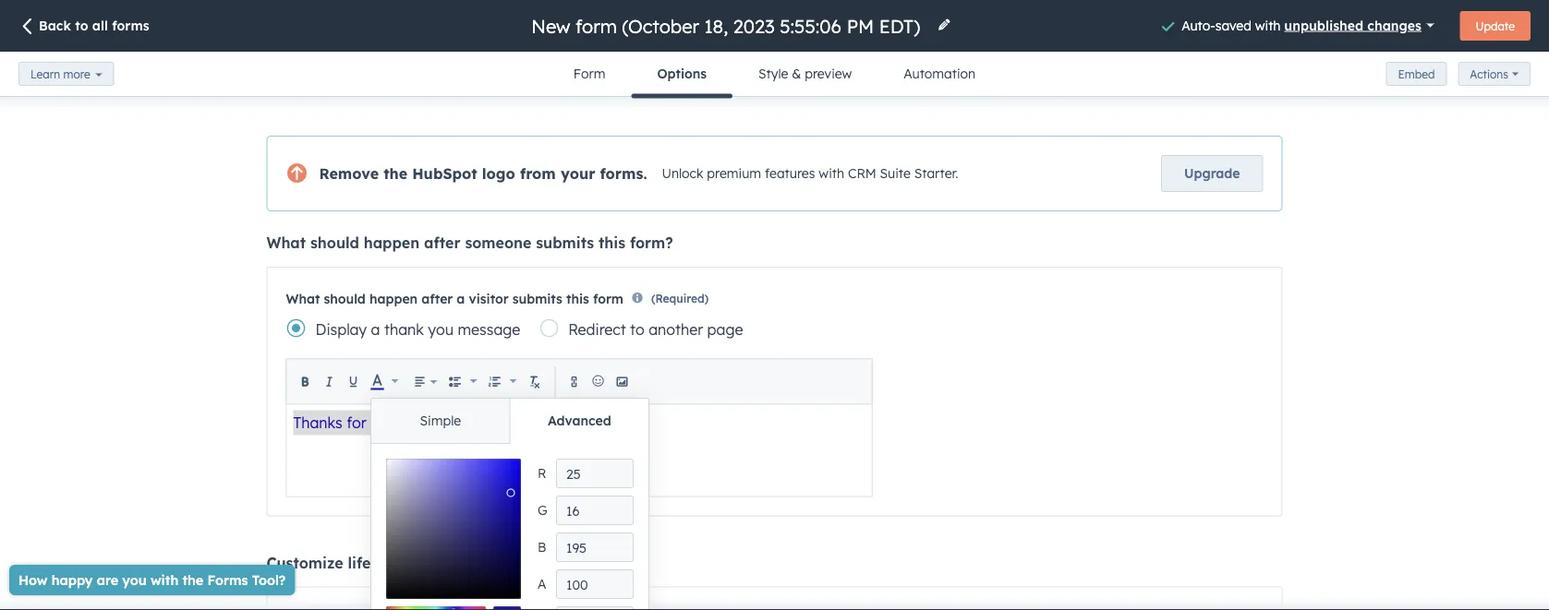 Task type: describe. For each thing, give the bounding box(es) containing it.
customize lifecycle stage based on submissions
[[267, 554, 620, 572]]

redirect
[[569, 320, 626, 338]]

0 horizontal spatial with
[[819, 166, 844, 182]]

forms
[[112, 18, 149, 34]]

simple
[[420, 413, 461, 429]]

saved
[[1216, 17, 1252, 33]]

after for a
[[422, 290, 453, 307]]

actions
[[1470, 67, 1509, 81]]

to for redirect
[[630, 320, 645, 338]]

what for what should happen after a visitor submits this form
[[286, 290, 320, 307]]

update
[[1476, 19, 1515, 33]]

preview
[[805, 66, 852, 82]]

changes
[[1368, 17, 1422, 33]]

unlock premium features with crm suite starter.
[[662, 166, 958, 182]]

happen for someone
[[364, 234, 420, 252]]

style & preview
[[759, 66, 852, 82]]

back to all forms
[[39, 18, 149, 34]]

from
[[520, 164, 556, 183]]

auto-
[[1182, 17, 1216, 33]]

customize
[[267, 554, 343, 572]]

back to all forms link
[[18, 17, 149, 37]]

0 vertical spatial submits
[[536, 234, 594, 252]]

back
[[39, 18, 71, 34]]

another
[[649, 320, 703, 338]]

upgrade
[[1184, 165, 1240, 182]]

0 horizontal spatial a
[[371, 320, 380, 338]]

learn
[[30, 67, 60, 81]]

submissions
[[531, 554, 620, 572]]

1 vertical spatial submits
[[513, 290, 563, 307]]

premium
[[707, 166, 761, 182]]

remove
[[319, 164, 379, 183]]

display
[[316, 320, 367, 338]]

navigation inside 'page section' element
[[548, 52, 1002, 98]]

starter.
[[914, 166, 958, 182]]

unpublished changes
[[1285, 17, 1422, 33]]

1 group from the left
[[444, 369, 482, 394]]

tab list containing simple
[[371, 399, 649, 444]]

simple link
[[371, 399, 510, 443]]

more
[[63, 67, 90, 81]]

features
[[765, 166, 815, 182]]

2 group from the left
[[484, 369, 522, 394]]

you
[[428, 320, 454, 338]]

page
[[707, 320, 743, 338]]

what for what should happen after someone submits this form?
[[267, 234, 306, 252]]

options
[[657, 66, 707, 82]]

options button
[[631, 52, 733, 98]]

hubspot
[[412, 164, 477, 183]]

crm
[[848, 166, 876, 182]]

auto-saved with
[[1182, 17, 1285, 33]]

remove the hubspot logo from your forms.
[[319, 164, 647, 183]]

update button
[[1460, 11, 1531, 41]]

form?
[[630, 234, 673, 252]]

none field inside 'page section' element
[[530, 13, 926, 38]]

unpublished changes button
[[1285, 12, 1434, 38]]

to for back
[[75, 18, 88, 34]]

a
[[538, 576, 546, 593]]

should for what should happen after someone submits this form?
[[310, 234, 359, 252]]

on
[[508, 554, 526, 572]]

after for someone
[[424, 234, 461, 252]]

the
[[384, 164, 407, 183]]

thank
[[384, 320, 424, 338]]

automation
[[904, 66, 976, 82]]

logo
[[482, 164, 515, 183]]

display a thank you message
[[316, 320, 520, 338]]



Task type: vqa. For each thing, say whether or not it's contained in the screenshot.
list box
no



Task type: locate. For each thing, give the bounding box(es) containing it.
what
[[267, 234, 306, 252], [286, 290, 320, 307]]

navigation containing form
[[548, 52, 1002, 98]]

1 vertical spatial a
[[371, 320, 380, 338]]

0 vertical spatial what
[[267, 234, 306, 252]]

0 vertical spatial with
[[1255, 17, 1281, 33]]

style & preview button
[[733, 52, 878, 96]]

to left another
[[630, 320, 645, 338]]

to left all
[[75, 18, 88, 34]]

with
[[1255, 17, 1281, 33], [819, 166, 844, 182]]

0 horizontal spatial group
[[444, 369, 482, 394]]

embed button
[[1386, 62, 1447, 86]]

None text field
[[556, 459, 634, 489], [556, 496, 634, 526], [556, 533, 634, 563], [556, 607, 634, 611], [556, 459, 634, 489], [556, 496, 634, 526], [556, 533, 634, 563], [556, 607, 634, 611]]

None text field
[[556, 570, 634, 600]]

embed
[[1398, 67, 1435, 81]]

form
[[574, 66, 606, 82]]

(required)
[[651, 292, 709, 306]]

message
[[458, 320, 520, 338]]

should
[[310, 234, 359, 252], [324, 290, 366, 307]]

0 vertical spatial should
[[310, 234, 359, 252]]

1 vertical spatial after
[[422, 290, 453, 307]]

0 vertical spatial a
[[457, 290, 465, 307]]

None field
[[530, 13, 926, 38]]

1 vertical spatial this
[[566, 290, 589, 307]]

1 horizontal spatial with
[[1255, 17, 1281, 33]]

form
[[593, 290, 624, 307]]

to inside 'page section' element
[[75, 18, 88, 34]]

0 vertical spatial this
[[599, 234, 625, 252]]

should down remove
[[310, 234, 359, 252]]

group
[[444, 369, 482, 394], [484, 369, 522, 394]]

after left someone
[[424, 234, 461, 252]]

0 vertical spatial happen
[[364, 234, 420, 252]]

form button
[[548, 52, 631, 96]]

1 horizontal spatial to
[[630, 320, 645, 338]]

a left the "visitor"
[[457, 290, 465, 307]]

submits
[[536, 234, 594, 252], [513, 290, 563, 307]]

what should happen after a visitor submits this form
[[286, 290, 624, 307]]

0 horizontal spatial this
[[566, 290, 589, 307]]

tab list
[[371, 399, 649, 444]]

should up display
[[324, 290, 366, 307]]

navigation
[[548, 52, 1002, 98]]

this left form?
[[599, 234, 625, 252]]

redirect to another page
[[569, 320, 743, 338]]

based
[[458, 554, 503, 572]]

with left crm
[[819, 166, 844, 182]]

after up you
[[422, 290, 453, 307]]

what should happen after someone submits this form?
[[267, 234, 673, 252]]

style
[[759, 66, 788, 82]]

suite
[[880, 166, 911, 182]]

group up simple
[[444, 369, 482, 394]]

a left thank
[[371, 320, 380, 338]]

submits right the "visitor"
[[513, 290, 563, 307]]

forms.
[[600, 164, 647, 183]]

page section element
[[0, 0, 1549, 98]]

happen up thank
[[369, 290, 418, 307]]

1 vertical spatial with
[[819, 166, 844, 182]]

0 vertical spatial to
[[75, 18, 88, 34]]

submits right someone
[[536, 234, 594, 252]]

1 vertical spatial to
[[630, 320, 645, 338]]

visitor
[[469, 290, 509, 307]]

automation button
[[878, 52, 1002, 96]]

1 vertical spatial what
[[286, 290, 320, 307]]

someone
[[465, 234, 532, 252]]

upgrade link
[[1161, 155, 1263, 192]]

this
[[599, 234, 625, 252], [566, 290, 589, 307]]

unpublished
[[1285, 17, 1364, 33]]

1 horizontal spatial this
[[599, 234, 625, 252]]

lifecycle
[[348, 554, 408, 572]]

advanced
[[548, 413, 611, 429]]

should for what should happen after a visitor submits this form
[[324, 290, 366, 307]]

this left the form
[[566, 290, 589, 307]]

after
[[424, 234, 461, 252], [422, 290, 453, 307]]

all
[[92, 18, 108, 34]]

0 horizontal spatial to
[[75, 18, 88, 34]]

happen for a
[[369, 290, 418, 307]]

learn more button
[[18, 62, 114, 86]]

stage
[[413, 554, 454, 572]]

r
[[538, 466, 546, 482]]

1 vertical spatial happen
[[369, 290, 418, 307]]

application
[[286, 359, 872, 497]]

with right saved
[[1255, 17, 1281, 33]]

b
[[538, 540, 546, 556]]

to
[[75, 18, 88, 34], [630, 320, 645, 338]]

a
[[457, 290, 465, 307], [371, 320, 380, 338]]

happen
[[364, 234, 420, 252], [369, 290, 418, 307]]

group down message
[[484, 369, 522, 394]]

g
[[538, 503, 548, 519]]

unlock
[[662, 166, 703, 182]]

actions button
[[1458, 62, 1531, 86]]

with inside 'page section' element
[[1255, 17, 1281, 33]]

0 vertical spatial after
[[424, 234, 461, 252]]

1 horizontal spatial a
[[457, 290, 465, 307]]

your
[[561, 164, 595, 183]]

&
[[792, 66, 801, 82]]

advanced link
[[510, 399, 649, 443]]

1 vertical spatial should
[[324, 290, 366, 307]]

happen down the the
[[364, 234, 420, 252]]

learn more
[[30, 67, 90, 81]]

1 horizontal spatial group
[[484, 369, 522, 394]]



